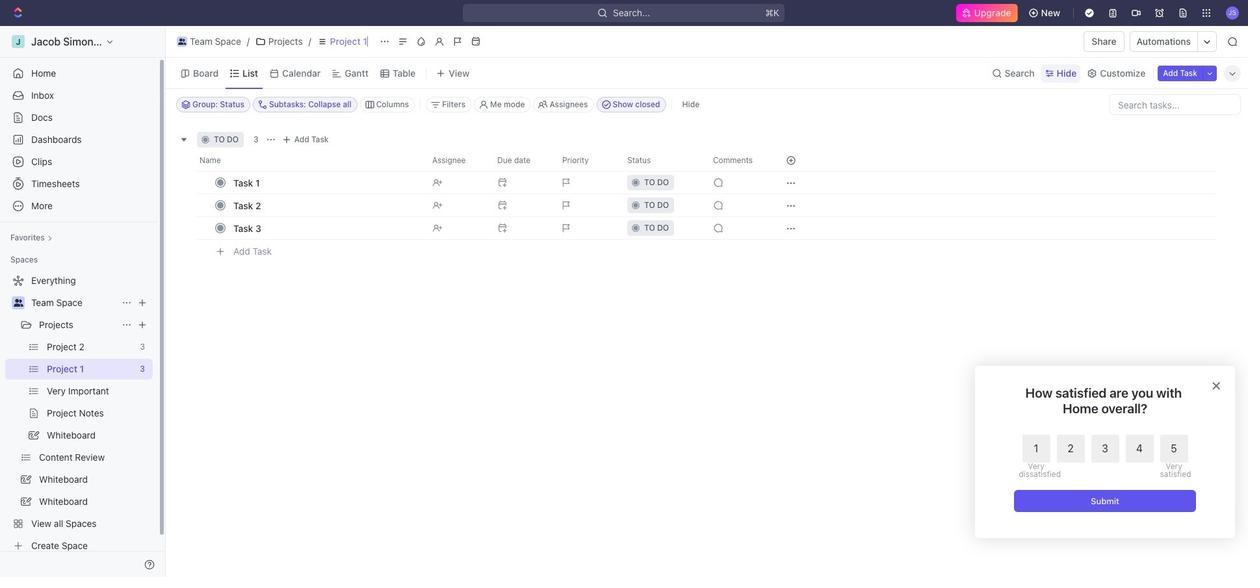 Task type: describe. For each thing, give the bounding box(es) containing it.
user group image
[[13, 299, 23, 307]]

jacob simon's workspace, , element
[[12, 35, 25, 48]]

user group image
[[178, 38, 186, 45]]



Task type: locate. For each thing, give the bounding box(es) containing it.
Search tasks... text field
[[1110, 95, 1240, 114]]

dialog
[[975, 366, 1235, 538]]

tree inside the sidebar navigation
[[5, 270, 153, 557]]

sidebar navigation
[[0, 26, 168, 577]]

None text field
[[330, 36, 374, 47]]

tree
[[5, 270, 153, 557]]

option group
[[1019, 435, 1188, 478]]



Task type: vqa. For each thing, say whether or not it's contained in the screenshot.
"Jeremy Miller, ," element
no



